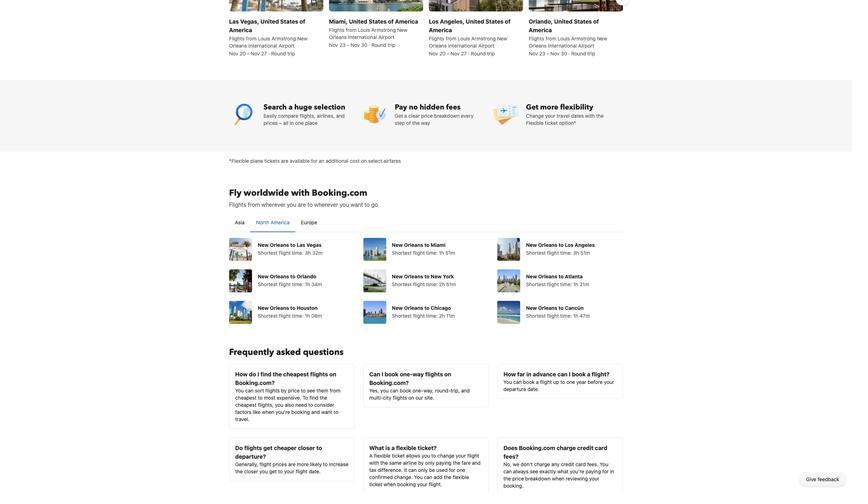 Task type: locate. For each thing, give the bounding box(es) containing it.
to left vegas on the left of page
[[290, 242, 295, 248]]

wherever up europe
[[314, 201, 338, 208]]

flights down vegas,
[[229, 35, 245, 41]]

0 vertical spatial in
[[290, 120, 294, 126]]

flights down miami,
[[329, 27, 345, 33]]

north america
[[256, 219, 290, 225]]

from inside how do i find the cheapest flights on booking.com? you can sort flights by price to see them from cheapest to most expensive. to find the cheapest flights, you also need to consider factors like when you're booking and want to travel.
[[330, 388, 341, 394]]

0 vertical spatial one-
[[400, 371, 413, 378]]

tab list
[[229, 213, 623, 233]]

3h for angeles
[[573, 250, 579, 256]]

new inside 'new orleans to los angeles shortest flight time: 3h 51m'
[[526, 242, 537, 248]]

0 vertical spatial see
[[307, 388, 315, 394]]

time: inside new orleans to cancún shortest flight time: 1h 47m
[[560, 313, 572, 319]]

2 vertical spatial price
[[512, 476, 524, 482]]

1 vertical spatial los
[[565, 242, 574, 248]]

20
[[240, 50, 246, 56], [440, 50, 446, 56]]

search a huge selection easily compare flights, airlines, and prices – all in one place
[[264, 102, 345, 126]]

1 horizontal spatial 27
[[461, 50, 467, 56]]

2 2h from the top
[[439, 313, 445, 319]]

30
[[361, 42, 367, 48], [561, 50, 567, 56]]

time: down orlando
[[292, 281, 304, 287]]

prices down easily
[[264, 120, 278, 126]]

- inside las vegas, united states of america flights from louis armstrong new orleans international airport nov 20 - nov 27 · round trip
[[247, 50, 249, 56]]

2 20 from the left
[[440, 50, 446, 56]]

in inside "does booking.com charge credit card fees? no, we don't charge any credit card fees. you can always see exactly what you're paying for in the price breakdown when reviewing your booking."
[[610, 469, 614, 475]]

new orleans to houston image
[[229, 301, 252, 324]]

flight left 47m
[[547, 313, 559, 319]]

region
[[223, 0, 629, 60]]

1 vertical spatial see
[[530, 469, 538, 475]]

by down allows
[[418, 460, 424, 466]]

0 horizontal spatial how
[[235, 371, 248, 378]]

0 horizontal spatial closer
[[244, 469, 258, 475]]

2 i from the left
[[382, 371, 383, 378]]

1 vertical spatial paying
[[586, 469, 601, 475]]

1 horizontal spatial in
[[527, 371, 532, 378]]

2 horizontal spatial for
[[603, 469, 609, 475]]

date. down 'advance'
[[528, 386, 539, 392]]

exactly
[[540, 469, 556, 475]]

do
[[235, 445, 243, 451]]

0 horizontal spatial one
[[295, 120, 304, 126]]

1 vertical spatial booking
[[397, 482, 416, 488]]

- inside los angeles, united states of america flights from louis armstrong new orleans international airport nov 20 - nov 27 · round trip
[[447, 50, 449, 56]]

0 horizontal spatial credit
[[561, 461, 574, 468]]

30 inside orlando, united states of america flights from louis armstrong new orleans international airport nov 23 - nov 30 · round trip
[[561, 50, 567, 56]]

what
[[558, 469, 569, 475]]

one left place
[[295, 120, 304, 126]]

you inside the what is a flexible ticket? a flexible ticket allows you to change your flight with the same airline by only paying the fare and tax difference. it can only be used for one confirmed change. you can add the flexible ticket when booking your flight.
[[422, 453, 430, 459]]

to right need
[[308, 402, 313, 408]]

flight down departure?
[[260, 461, 271, 468]]

find right "to"
[[310, 395, 318, 401]]

shortest inside new orleans to miami shortest flight time: 1h 51m
[[392, 250, 412, 256]]

by inside the what is a flexible ticket? a flexible ticket allows you to change your flight with the same airline by only paying the fare and tax difference. it can only be used for one confirmed change. you can add the flexible ticket when booking your flight.
[[418, 460, 424, 466]]

with inside fly worldwide with booking.com flights from wherever you are to wherever you want to go
[[291, 187, 310, 199]]

paying
[[436, 460, 452, 466], [586, 469, 601, 475]]

miami,
[[329, 18, 348, 25]]

1 horizontal spatial want
[[351, 201, 363, 208]]

ticket inside the get more flexibility change your travel dates with the flexible ticket option*
[[545, 120, 558, 126]]

1 vertical spatial one-
[[413, 388, 424, 394]]

get down cheaper
[[269, 469, 277, 475]]

0 horizontal spatial date.
[[309, 469, 321, 475]]

on
[[361, 158, 367, 164], [329, 371, 336, 378], [444, 371, 451, 378], [409, 395, 414, 401]]

prices for huge
[[264, 120, 278, 126]]

2 states from the left
[[369, 18, 387, 25]]

airlines,
[[317, 113, 335, 119]]

1 horizontal spatial wherever
[[314, 201, 338, 208]]

1 vertical spatial price
[[288, 388, 300, 394]]

0 horizontal spatial find
[[261, 371, 271, 378]]

flights, up place
[[300, 113, 316, 119]]

fees
[[446, 102, 461, 112]]

armstrong
[[372, 27, 396, 33], [272, 35, 296, 41], [471, 35, 496, 41], [571, 35, 596, 41]]

way down hidden
[[421, 120, 430, 126]]

allows
[[406, 453, 420, 459]]

how for how far in advance can i book a flight?
[[504, 371, 516, 378]]

the up consider
[[320, 395, 327, 401]]

can up departure
[[514, 379, 522, 385]]

0 vertical spatial los
[[429, 18, 439, 25]]

0 horizontal spatial see
[[307, 388, 315, 394]]

is
[[386, 445, 390, 451]]

1 vertical spatial booking.com
[[519, 445, 555, 451]]

the down clear
[[412, 120, 420, 126]]

1 states from the left
[[280, 18, 298, 25]]

fare
[[462, 460, 471, 466]]

paying down fees.
[[586, 469, 601, 475]]

our
[[416, 395, 423, 401]]

shortest right new orleans to orlando image
[[258, 281, 278, 287]]

new inside new orleans to las vegas shortest flight time: 3h 32m
[[258, 242, 269, 248]]

new orleans to orlando shortest flight time: 1h 34m
[[258, 273, 322, 287]]

booking.com?
[[235, 380, 275, 386], [369, 380, 409, 386]]

to left atlanta
[[559, 273, 564, 280]]

your
[[545, 113, 556, 119], [604, 379, 614, 385], [456, 453, 466, 459], [284, 469, 294, 475], [589, 476, 600, 482], [417, 482, 428, 488]]

time: inside the "new orleans to orlando shortest flight time: 1h 34m"
[[292, 281, 304, 287]]

1 horizontal spatial flexible
[[396, 445, 417, 451]]

0 vertical spatial with
[[585, 113, 595, 119]]

time: for new orleans to atlanta shortest flight time: 1h 21m
[[560, 281, 572, 287]]

flight up the "new orleans to houston shortest flight time: 1h 08m"
[[279, 281, 291, 287]]

time: for new orleans to cancún shortest flight time: 1h 47m
[[560, 313, 572, 319]]

1 horizontal spatial more
[[540, 102, 559, 112]]

1 horizontal spatial 20
[[440, 50, 446, 56]]

1 horizontal spatial find
[[310, 395, 318, 401]]

travel.
[[235, 416, 250, 422]]

frequently
[[229, 346, 274, 358]]

flexible down the is
[[374, 453, 391, 459]]

international
[[348, 34, 377, 40], [248, 42, 277, 49], [448, 42, 477, 49], [548, 42, 577, 49]]

- down vegas,
[[247, 50, 249, 56]]

cheapest
[[283, 371, 309, 378], [235, 395, 257, 401], [235, 402, 257, 408]]

be
[[429, 467, 435, 473]]

new orleans to las vegas shortest flight time: 3h 32m
[[258, 242, 323, 256]]

2 horizontal spatial ticket
[[545, 120, 558, 126]]

orleans inside 'new orleans to los angeles shortest flight time: 3h 51m'
[[538, 242, 558, 248]]

flexible down 'fare'
[[453, 474, 469, 480]]

you right change.
[[414, 474, 423, 480]]

1 horizontal spatial 30
[[561, 50, 567, 56]]

2 vertical spatial are
[[288, 461, 296, 468]]

when right like
[[262, 409, 274, 415]]

can right it
[[409, 467, 417, 473]]

1 horizontal spatial get
[[526, 102, 539, 112]]

1 booking.com? from the left
[[235, 380, 275, 386]]

time: inside the "new orleans to houston shortest flight time: 1h 08m"
[[292, 313, 304, 319]]

flights inside fly worldwide with booking.com flights from wherever you are to wherever you want to go
[[229, 201, 246, 208]]

0 horizontal spatial 30
[[361, 42, 367, 48]]

1 horizontal spatial by
[[418, 460, 424, 466]]

1 20 from the left
[[240, 50, 246, 56]]

new orleans to chicago shortest flight time: 2h 11m
[[392, 305, 455, 319]]

51m down angeles
[[581, 250, 590, 256]]

0 vertical spatial way
[[421, 120, 430, 126]]

2 27 from the left
[[461, 50, 467, 56]]

1 i from the left
[[258, 371, 259, 378]]

0 vertical spatial closer
[[298, 445, 315, 451]]

booking.com up "don't"
[[519, 445, 555, 451]]

flights down orlando,
[[529, 35, 544, 41]]

1 horizontal spatial when
[[384, 482, 396, 488]]

in
[[290, 120, 294, 126], [527, 371, 532, 378], [610, 469, 614, 475]]

wherever down worldwide
[[262, 201, 286, 208]]

time: inside new orleans to chicago shortest flight time: 2h 11m
[[426, 313, 438, 319]]

booking.com
[[312, 187, 367, 199], [519, 445, 555, 451]]

booking inside how do i find the cheapest flights on booking.com? you can sort flights by price to see them from cheapest to most expensive. to find the cheapest flights, you also need to consider factors like when you're booking and want to travel.
[[291, 409, 310, 415]]

3 united from the left
[[466, 18, 484, 25]]

on right cost
[[361, 158, 367, 164]]

shortest for new orleans to houston shortest flight time: 1h 08m
[[258, 313, 278, 319]]

your left flight.
[[417, 482, 428, 488]]

booking.
[[504, 483, 524, 489]]

4 united from the left
[[554, 18, 573, 25]]

charge up exactly
[[534, 461, 550, 468]]

0 horizontal spatial booking.com
[[312, 187, 367, 199]]

1 27 from the left
[[261, 50, 267, 56]]

1 3h from the left
[[305, 250, 311, 256]]

time: for new orleans to chicago shortest flight time: 2h 11m
[[426, 313, 438, 319]]

europe button
[[295, 213, 323, 232]]

3h inside new orleans to las vegas shortest flight time: 3h 32m
[[305, 250, 311, 256]]

2h inside new orleans to new york shortest flight time: 2h 51m
[[439, 281, 445, 287]]

get up step
[[395, 113, 403, 119]]

prices for get
[[273, 461, 287, 468]]

orleans for new orleans to houston shortest flight time: 1h 08m
[[270, 305, 289, 311]]

one down 'fare'
[[457, 467, 465, 473]]

can up city
[[390, 388, 399, 394]]

new inside orlando, united states of america flights from louis armstrong new orleans international airport nov 23 - nov 30 · round trip
[[597, 35, 607, 41]]

i right do
[[258, 371, 259, 378]]

2 united from the left
[[349, 18, 367, 25]]

to left houston
[[290, 305, 295, 311]]

louis inside orlando, united states of america flights from louis armstrong new orleans international airport nov 23 - nov 30 · round trip
[[558, 35, 570, 41]]

europe
[[301, 219, 317, 225]]

0 vertical spatial one
[[295, 120, 304, 126]]

ticket up same
[[392, 453, 405, 459]]

you inside the do flights get cheaper closer to departure? generally, flight prices are more likely to increase the closer you get to your flight date.
[[260, 469, 268, 475]]

30 for miami,
[[361, 42, 367, 48]]

when
[[262, 409, 274, 415], [552, 476, 565, 482], [384, 482, 396, 488]]

–
[[279, 120, 282, 126]]

shortest right new orleans to miami image
[[392, 250, 412, 256]]

0 horizontal spatial wherever
[[262, 201, 286, 208]]

find
[[261, 371, 271, 378], [310, 395, 318, 401]]

1 vertical spatial breakdown
[[525, 476, 551, 482]]

price inside pay no hidden fees get a clear price breakdown every step of the way
[[421, 113, 433, 119]]

can
[[558, 371, 568, 378], [514, 379, 522, 385], [245, 388, 254, 394], [390, 388, 399, 394], [409, 467, 417, 473], [504, 469, 512, 475], [424, 474, 432, 480]]

way
[[421, 120, 430, 126], [413, 371, 424, 378]]

north
[[256, 219, 269, 225]]

4 states from the left
[[574, 18, 592, 25]]

more up travel
[[540, 102, 559, 112]]

2h
[[439, 281, 445, 287], [439, 313, 445, 319]]

1 horizontal spatial paying
[[586, 469, 601, 475]]

breakdown down fees
[[434, 113, 460, 119]]

1 vertical spatial 30
[[561, 50, 567, 56]]

with up tax
[[369, 460, 379, 466]]

are
[[281, 158, 288, 164], [298, 201, 306, 208], [288, 461, 296, 468]]

1 how from the left
[[235, 371, 248, 378]]

0 vertical spatial booking.com
[[312, 187, 367, 199]]

your down cheaper
[[284, 469, 294, 475]]

united inside miami, united states of america flights from louis armstrong new orleans international airport nov 23 - nov 30 · round trip
[[349, 18, 367, 25]]

27 inside las vegas, united states of america flights from louis armstrong new orleans international airport nov 20 - nov 27 · round trip
[[261, 50, 267, 56]]

louis inside los angeles, united states of america flights from louis armstrong new orleans international airport nov 20 - nov 27 · round trip
[[458, 35, 470, 41]]

1 horizontal spatial charge
[[557, 445, 576, 451]]

them
[[317, 388, 328, 394]]

united right miami,
[[349, 18, 367, 25]]

to inside new orleans to miami shortest flight time: 1h 51m
[[425, 242, 430, 248]]

2 vertical spatial in
[[610, 469, 614, 475]]

booking.com? up sort
[[235, 380, 275, 386]]

round-
[[435, 388, 451, 394]]

new orleans to miami image
[[363, 238, 386, 261]]

0 vertical spatial get
[[526, 102, 539, 112]]

3h for vegas
[[305, 250, 311, 256]]

new orleans to new york image
[[363, 269, 386, 292]]

1 vertical spatial one
[[567, 379, 575, 385]]

booking.com? up city
[[369, 380, 409, 386]]

1h down the "miami"
[[439, 250, 444, 256]]

time: up chicago
[[426, 281, 438, 287]]

new orleans to orlando image
[[229, 269, 252, 292]]

· inside orlando, united states of america flights from louis armstrong new orleans international airport nov 23 - nov 30 · round trip
[[569, 50, 570, 56]]

los left angeles,
[[429, 18, 439, 25]]

1h inside the "new orleans to orlando shortest flight time: 1h 34m"
[[305, 281, 310, 287]]

0 horizontal spatial 20
[[240, 50, 246, 56]]

1 2h from the top
[[439, 281, 445, 287]]

3h
[[305, 250, 311, 256], [573, 250, 579, 256]]

2 vertical spatial with
[[369, 460, 379, 466]]

available
[[290, 158, 310, 164]]

1 horizontal spatial breakdown
[[525, 476, 551, 482]]

shortest inside new orleans to new york shortest flight time: 2h 51m
[[392, 281, 412, 287]]

1h down houston
[[305, 313, 310, 319]]

orleans inside new orleans to new york shortest flight time: 2h 51m
[[404, 273, 423, 280]]

flights down fly
[[229, 201, 246, 208]]

0 horizontal spatial 23
[[340, 42, 346, 48]]

flights
[[310, 371, 328, 378], [425, 371, 443, 378], [265, 388, 280, 394], [393, 395, 407, 401], [244, 445, 262, 451]]

1 horizontal spatial how
[[504, 371, 516, 378]]

2 horizontal spatial i
[[569, 371, 571, 378]]

the inside the do flights get cheaper closer to departure? generally, flight prices are more likely to increase the closer you get to your flight date.
[[235, 469, 243, 475]]

1 horizontal spatial for
[[449, 467, 456, 473]]

ticket down travel
[[545, 120, 558, 126]]

orleans inside orlando, united states of america flights from louis armstrong new orleans international airport nov 23 - nov 30 · round trip
[[529, 42, 547, 49]]

flight inside new orleans to cancún shortest flight time: 1h 47m
[[547, 313, 559, 319]]

shortest inside the "new orleans to orlando shortest flight time: 1h 34m"
[[258, 281, 278, 287]]

select
[[368, 158, 382, 164]]

1 vertical spatial by
[[418, 460, 424, 466]]

closer
[[298, 445, 315, 451], [244, 469, 258, 475]]

0 vertical spatial by
[[281, 388, 287, 394]]

1 horizontal spatial booking.com
[[519, 445, 555, 451]]

23 down orlando,
[[539, 50, 546, 56]]

trip inside miami, united states of america flights from louis armstrong new orleans international airport nov 23 - nov 30 · round trip
[[388, 42, 396, 48]]

you up city
[[380, 388, 389, 394]]

angeles,
[[440, 18, 465, 25]]

you inside "does booking.com charge credit card fees? no, we don't charge any credit card fees. you can always see exactly what you're paying for in the price breakdown when reviewing your booking."
[[600, 461, 609, 468]]

price
[[421, 113, 433, 119], [288, 388, 300, 394], [512, 476, 524, 482]]

2 booking.com? from the left
[[369, 380, 409, 386]]

flight up new orleans to new york shortest flight time: 2h 51m
[[413, 250, 425, 256]]

international inside miami, united states of america flights from louis armstrong new orleans international airport nov 23 - nov 30 · round trip
[[348, 34, 377, 40]]

houston
[[297, 305, 318, 311]]

time: for new orleans to miami shortest flight time: 1h 51m
[[426, 250, 438, 256]]

flight up 'fare'
[[467, 453, 479, 459]]

give
[[806, 477, 817, 483]]

flight inside the "new orleans to orlando shortest flight time: 1h 34m"
[[279, 281, 291, 287]]

las
[[229, 18, 239, 25], [297, 242, 305, 248]]

1 horizontal spatial los
[[565, 242, 574, 248]]

always
[[513, 469, 529, 475]]

the up booking.
[[504, 476, 511, 482]]

flights, inside the search a huge selection easily compare flights, airlines, and prices – all in one place
[[300, 113, 316, 119]]

are right "tickets"
[[281, 158, 288, 164]]

1 united from the left
[[261, 18, 279, 25]]

booking down need
[[291, 409, 310, 415]]

one inside the what is a flexible ticket? a flexible ticket allows you to change your flight with the same airline by only paying the fare and tax difference. it can only be used for one confirmed change. you can add the flexible ticket when booking your flight.
[[457, 467, 465, 473]]

credit up fees.
[[577, 445, 594, 451]]

to down sort
[[258, 395, 263, 401]]

more inside the get more flexibility change your travel dates with the flexible ticket option*
[[540, 102, 559, 112]]

0 vertical spatial price
[[421, 113, 433, 119]]

shortest inside new orleans to chicago shortest flight time: 2h 11m
[[392, 313, 412, 319]]

states inside los angeles, united states of america flights from louis armstrong new orleans international airport nov 20 - nov 27 · round trip
[[486, 18, 504, 25]]

international inside los angeles, united states of america flights from louis armstrong new orleans international airport nov 20 - nov 27 · round trip
[[448, 42, 477, 49]]

1 vertical spatial flights,
[[258, 402, 274, 408]]

departure
[[504, 386, 526, 392]]

3 states from the left
[[486, 18, 504, 25]]

shortest for new orleans to cancún shortest flight time: 1h 47m
[[526, 313, 546, 319]]

airfares
[[384, 158, 401, 164]]

23 inside orlando, united states of america flights from louis armstrong new orleans international airport nov 23 - nov 30 · round trip
[[539, 50, 546, 56]]

1 vertical spatial card
[[576, 461, 586, 468]]

angeles
[[575, 242, 595, 248]]

0 vertical spatial want
[[351, 201, 363, 208]]

from inside orlando, united states of america flights from louis armstrong new orleans international airport nov 23 - nov 30 · round trip
[[546, 35, 556, 41]]

price down hidden
[[421, 113, 433, 119]]

0 horizontal spatial los
[[429, 18, 439, 25]]

1 horizontal spatial with
[[369, 460, 379, 466]]

up
[[553, 379, 559, 385]]

2 how from the left
[[504, 371, 516, 378]]

by
[[281, 388, 287, 394], [418, 460, 424, 466]]

book left way,
[[400, 388, 411, 394]]

a inside the search a huge selection easily compare flights, airlines, and prices – all in one place
[[289, 102, 293, 112]]

20 for las vegas, united states of america
[[240, 50, 246, 56]]

1h inside new orleans to atlanta shortest flight time: 1h 21m
[[573, 281, 578, 287]]

2 horizontal spatial in
[[610, 469, 614, 475]]

1 horizontal spatial price
[[421, 113, 433, 119]]

way inside pay no hidden fees get a clear price breakdown every step of the way
[[421, 120, 430, 126]]

when inside the what is a flexible ticket? a flexible ticket allows you to change your flight with the same airline by only paying the fare and tax difference. it can only be used for one confirmed change. you can add the flexible ticket when booking your flight.
[[384, 482, 396, 488]]

get up 'change'
[[526, 102, 539, 112]]

new inside the "new orleans to houston shortest flight time: 1h 08m"
[[258, 305, 269, 311]]

orleans inside new orleans to miami shortest flight time: 1h 51m
[[404, 242, 423, 248]]

price inside how do i find the cheapest flights on booking.com? you can sort flights by price to see them from cheapest to most expensive. to find the cheapest flights, you also need to consider factors like when you're booking and want to travel.
[[288, 388, 300, 394]]

credit
[[577, 445, 594, 451], [561, 461, 574, 468]]

1 vertical spatial prices
[[273, 461, 287, 468]]

i
[[258, 371, 259, 378], [382, 371, 383, 378], [569, 371, 571, 378]]

to right up
[[561, 379, 565, 385]]

more left likely
[[297, 461, 309, 468]]

clear
[[409, 113, 420, 119]]

breakdown
[[434, 113, 460, 119], [525, 476, 551, 482]]

north america button
[[250, 213, 295, 232]]

2 3h from the left
[[573, 250, 579, 256]]

breakdown inside pay no hidden fees get a clear price breakdown every step of the way
[[434, 113, 460, 119]]

prices inside the search a huge selection easily compare flights, airlines, and prices – all in one place
[[264, 120, 278, 126]]

to inside the what is a flexible ticket? a flexible ticket allows you to change your flight with the same airline by only paying the fare and tax difference. it can only be used for one confirmed change. you can add the flexible ticket when booking your flight.
[[432, 453, 436, 459]]

51m inside new orleans to new york shortest flight time: 2h 51m
[[446, 281, 456, 287]]

shortest right new orleans to houston image
[[258, 313, 278, 319]]

to inside new orleans to chicago shortest flight time: 2h 11m
[[425, 305, 430, 311]]

1 vertical spatial get
[[395, 113, 403, 119]]

1h for 08m
[[305, 313, 310, 319]]

to down ticket?
[[432, 453, 436, 459]]

louis
[[358, 27, 370, 33], [258, 35, 270, 41], [458, 35, 470, 41], [558, 35, 570, 41]]

3h down angeles
[[573, 250, 579, 256]]

united right vegas,
[[261, 18, 279, 25]]

book
[[385, 371, 399, 378], [572, 371, 586, 378], [523, 379, 535, 385], [400, 388, 411, 394]]

0 vertical spatial prices
[[264, 120, 278, 126]]

20 inside las vegas, united states of america flights from louis armstrong new orleans international airport nov 20 - nov 27 · round trip
[[240, 50, 246, 56]]

0 vertical spatial find
[[261, 371, 271, 378]]

by up expensive.
[[281, 388, 287, 394]]

1 vertical spatial 23
[[539, 50, 546, 56]]

- inside orlando, united states of america flights from louis armstrong new orleans international airport nov 23 - nov 30 · round trip
[[547, 50, 549, 56]]

questions
[[303, 346, 344, 358]]

any
[[552, 461, 560, 468]]

flight inside how far in advance can i book a flight? you can book a flight up to one year before your departure date.
[[540, 379, 552, 385]]

you up departure
[[504, 379, 512, 385]]

1 vertical spatial date.
[[309, 469, 321, 475]]

orleans
[[329, 34, 347, 40], [229, 42, 247, 49], [429, 42, 447, 49], [529, 42, 547, 49], [270, 242, 289, 248], [404, 242, 423, 248], [538, 242, 558, 248], [270, 273, 289, 280], [404, 273, 423, 280], [538, 273, 558, 280], [270, 305, 289, 311], [404, 305, 423, 311], [538, 305, 558, 311]]

to up likely
[[316, 445, 322, 451]]

round inside las vegas, united states of america flights from louis armstrong new orleans international airport nov 20 - nov 27 · round trip
[[271, 50, 286, 56]]

orleans inside the "new orleans to houston shortest flight time: 1h 08m"
[[270, 305, 289, 311]]

·
[[369, 42, 370, 48], [268, 50, 270, 56], [468, 50, 470, 56], [569, 50, 570, 56]]

1 horizontal spatial date.
[[528, 386, 539, 392]]

shortest inside new orleans to atlanta shortest flight time: 1h 21m
[[526, 281, 546, 287]]

trip inside los angeles, united states of america flights from louis armstrong new orleans international airport nov 20 - nov 27 · round trip
[[487, 50, 495, 56]]

51m
[[446, 250, 455, 256], [581, 250, 590, 256], [446, 281, 456, 287]]

1 vertical spatial find
[[310, 395, 318, 401]]

0 vertical spatial ticket
[[545, 120, 558, 126]]

1 vertical spatial only
[[418, 467, 428, 473]]

0 vertical spatial credit
[[577, 445, 594, 451]]

· inside los angeles, united states of america flights from louis armstrong new orleans international airport nov 20 - nov 27 · round trip
[[468, 50, 470, 56]]

2 horizontal spatial with
[[585, 113, 595, 119]]

*flexible
[[229, 158, 249, 164]]

and
[[336, 113, 345, 119], [461, 388, 470, 394], [311, 409, 320, 415], [472, 460, 481, 466]]

fees?
[[504, 454, 519, 460]]

from down orlando,
[[546, 35, 556, 41]]

flexible
[[396, 445, 417, 451], [374, 453, 391, 459], [453, 474, 469, 480]]

to left orlando
[[290, 273, 295, 280]]

- down angeles,
[[447, 50, 449, 56]]

get left cheaper
[[263, 445, 273, 451]]

0 horizontal spatial with
[[291, 187, 310, 199]]

what is a flexible ticket? a flexible ticket allows you to change your flight with the same airline by only paying the fare and tax difference. it can only be used for one confirmed change. you can add the flexible ticket when booking your flight.
[[369, 445, 481, 488]]

orleans for new orleans to chicago shortest flight time: 2h 11m
[[404, 305, 423, 311]]

flights right city
[[393, 395, 407, 401]]

0 horizontal spatial booking
[[291, 409, 310, 415]]

fly
[[229, 187, 242, 199]]

to left chicago
[[425, 305, 430, 311]]

booking inside the what is a flexible ticket? a flexible ticket allows you to change your flight with the same airline by only paying the fare and tax difference. it can only be used for one confirmed change. you can add the flexible ticket when booking your flight.
[[397, 482, 416, 488]]

flight up new orleans to chicago shortest flight time: 2h 11m
[[413, 281, 425, 287]]

get more flexibility change your travel dates with the flexible ticket option*
[[526, 102, 604, 126]]

1h for 51m
[[439, 250, 444, 256]]

america inside button
[[271, 219, 290, 225]]

united inside las vegas, united states of america flights from louis armstrong new orleans international airport nov 20 - nov 27 · round trip
[[261, 18, 279, 25]]

the down generally,
[[235, 469, 243, 475]]

3 i from the left
[[569, 371, 571, 378]]

how left the far
[[504, 371, 516, 378]]

1 vertical spatial las
[[297, 242, 305, 248]]

1 horizontal spatial card
[[595, 445, 608, 451]]

and right trip, at the right
[[461, 388, 470, 394]]

time: up atlanta
[[560, 250, 572, 256]]

get
[[263, 445, 273, 451], [269, 469, 277, 475]]

can down 'no,'
[[504, 469, 512, 475]]

new inside miami, united states of america flights from louis armstrong new orleans international airport nov 23 - nov 30 · round trip
[[397, 27, 408, 33]]

need
[[296, 402, 307, 408]]

flight left 11m
[[413, 313, 425, 319]]

orleans inside los angeles, united states of america flights from louis armstrong new orleans international airport nov 20 - nov 27 · round trip
[[429, 42, 447, 49]]

51m down york
[[446, 281, 456, 287]]

tickets
[[264, 158, 280, 164]]

1h for 21m
[[573, 281, 578, 287]]

1 vertical spatial with
[[291, 187, 310, 199]]

breakdown down exactly
[[525, 476, 551, 482]]

51m inside 'new orleans to los angeles shortest flight time: 3h 51m'
[[581, 250, 590, 256]]

23 for miami, united states of america
[[340, 42, 346, 48]]

confirmed
[[369, 474, 393, 480]]

shortest inside the "new orleans to houston shortest flight time: 1h 08m"
[[258, 313, 278, 319]]

shortest
[[258, 250, 278, 256], [392, 250, 412, 256], [526, 250, 546, 256], [258, 281, 278, 287], [392, 281, 412, 287], [526, 281, 546, 287], [258, 313, 278, 319], [392, 313, 412, 319], [526, 313, 546, 319]]

2 horizontal spatial flexible
[[453, 474, 469, 480]]

shortest right new orleans to cancún 'image' at the bottom of page
[[526, 313, 546, 319]]

0 vertical spatial paying
[[436, 460, 452, 466]]

0 horizontal spatial card
[[576, 461, 586, 468]]

round inside orlando, united states of america flights from louis armstrong new orleans international airport nov 23 - nov 30 · round trip
[[571, 50, 586, 56]]

2 vertical spatial one
[[457, 467, 465, 473]]



Task type: vqa. For each thing, say whether or not it's contained in the screenshot.


Task type: describe. For each thing, give the bounding box(es) containing it.
flights inside los angeles, united states of america flights from louis armstrong new orleans international airport nov 20 - nov 27 · round trip
[[429, 35, 444, 41]]

flexibility
[[560, 102, 593, 112]]

york
[[443, 273, 454, 280]]

time: inside 'new orleans to los angeles shortest flight time: 3h 51m'
[[560, 250, 572, 256]]

book right 'can'
[[385, 371, 399, 378]]

airline
[[403, 460, 417, 466]]

new inside new orleans to cancún shortest flight time: 1h 47m
[[526, 305, 537, 311]]

shortest for new orleans to chicago shortest flight time: 2h 11m
[[392, 313, 412, 319]]

0 horizontal spatial charge
[[534, 461, 550, 468]]

far
[[517, 371, 525, 378]]

the left 'fare'
[[453, 460, 460, 466]]

step
[[395, 120, 405, 126]]

51m for new orleans to new york shortest flight time: 2h 51m
[[446, 281, 456, 287]]

in inside how far in advance can i book a flight? you can book a flight up to one year before your departure date.
[[527, 371, 532, 378]]

i inside how far in advance can i book a flight? you can book a flight up to one year before your departure date.
[[569, 371, 571, 378]]

new inside the "new orleans to orlando shortest flight time: 1h 34m"
[[258, 273, 269, 280]]

add
[[434, 474, 443, 480]]

to inside the "new orleans to orlando shortest flight time: 1h 34m"
[[290, 273, 295, 280]]

also
[[285, 402, 294, 408]]

and inside can i book one-way flights on booking.com? yes, you can book one-way, round-trip, and multi-city flights on our site.
[[461, 388, 470, 394]]

2 vertical spatial ticket
[[369, 482, 382, 488]]

chicago
[[431, 305, 451, 311]]

to up "to"
[[301, 388, 306, 394]]

states inside las vegas, united states of america flights from louis armstrong new orleans international airport nov 20 - nov 27 · round trip
[[280, 18, 298, 25]]

cheaper
[[274, 445, 297, 451]]

generally,
[[235, 461, 258, 468]]

new orleans to atlanta shortest flight time: 1h 21m
[[526, 273, 589, 287]]

1 vertical spatial credit
[[561, 461, 574, 468]]

expensive.
[[277, 395, 301, 401]]

go
[[371, 201, 378, 208]]

new orleans to atlanta image
[[498, 269, 520, 292]]

0 vertical spatial flexible
[[396, 445, 417, 451]]

america inside los angeles, united states of america flights from louis armstrong new orleans international airport nov 20 - nov 27 · round trip
[[429, 27, 452, 33]]

travel
[[557, 113, 570, 119]]

new orleans to cancún shortest flight time: 1h 47m
[[526, 305, 590, 319]]

new orleans to new york shortest flight time: 2h 51m
[[392, 273, 456, 287]]

sort
[[255, 388, 264, 394]]

to inside new orleans to las vegas shortest flight time: 3h 32m
[[290, 242, 295, 248]]

change.
[[394, 474, 413, 480]]

orleans for new orleans to new york shortest flight time: 2h 51m
[[404, 273, 423, 280]]

20 for los angeles, united states of america
[[440, 50, 446, 56]]

to inside how far in advance can i book a flight? you can book a flight up to one year before your departure date.
[[561, 379, 565, 385]]

are inside fly worldwide with booking.com flights from wherever you are to wherever you want to go
[[298, 201, 306, 208]]

11m
[[446, 313, 455, 319]]

your inside the get more flexibility change your travel dates with the flexible ticket option*
[[545, 113, 556, 119]]

to up europe
[[308, 201, 313, 208]]

flights inside the do flights get cheaper closer to departure? generally, flight prices are more likely to increase the closer you get to your flight date.
[[244, 445, 262, 451]]

hidden
[[420, 102, 444, 112]]

2 vertical spatial cheapest
[[235, 402, 257, 408]]

flights, inside how do i find the cheapest flights on booking.com? you can sort flights by price to see them from cheapest to most expensive. to find the cheapest flights, you also need to consider factors like when you're booking and want to travel.
[[258, 402, 274, 408]]

city
[[383, 395, 392, 401]]

orlando, united states of america flights from louis armstrong new orleans international airport nov 23 - nov 30 · round trip
[[529, 18, 607, 56]]

1 horizontal spatial ticket
[[392, 453, 405, 459]]

21m
[[580, 281, 589, 287]]

you inside how far in advance can i book a flight? you can book a flight up to one year before your departure date.
[[504, 379, 512, 385]]

asia
[[235, 219, 245, 225]]

frequently asked questions
[[229, 346, 344, 358]]

difference.
[[378, 467, 403, 473]]

time: for new orleans to houston shortest flight time: 1h 08m
[[292, 313, 304, 319]]

new orleans to houston shortest flight time: 1h 08m
[[258, 305, 322, 319]]

states inside orlando, united states of america flights from louis armstrong new orleans international airport nov 23 - nov 30 · round trip
[[574, 18, 592, 25]]

to right likely
[[323, 461, 328, 468]]

the down used in the bottom of the page
[[444, 474, 451, 480]]

can inside "does booking.com charge credit card fees? no, we don't charge any credit card fees. you can always see exactly what you're paying for in the price breakdown when reviewing your booking."
[[504, 469, 512, 475]]

flight down cheaper
[[296, 469, 308, 475]]

shortest for new orleans to miami shortest flight time: 1h 51m
[[392, 250, 412, 256]]

· inside miami, united states of america flights from louis armstrong new orleans international airport nov 23 - nov 30 · round trip
[[369, 42, 370, 48]]

additional
[[326, 158, 349, 164]]

america inside miami, united states of america flights from louis armstrong new orleans international airport nov 23 - nov 30 · round trip
[[395, 18, 418, 25]]

las vegas, united states of america flights from louis armstrong new orleans international airport nov 20 - nov 27 · round trip
[[229, 18, 308, 56]]

0 vertical spatial get
[[263, 445, 273, 451]]

of inside pay no hidden fees get a clear price breakdown every step of the way
[[406, 120, 411, 126]]

same
[[389, 460, 402, 466]]

new orleans to los angeles image
[[498, 238, 520, 261]]

way,
[[424, 388, 434, 394]]

34m
[[311, 281, 322, 287]]

tax
[[369, 467, 377, 473]]

0 vertical spatial card
[[595, 445, 608, 451]]

51m inside new orleans to miami shortest flight time: 1h 51m
[[446, 250, 455, 256]]

you inside how do i find the cheapest flights on booking.com? you can sort flights by price to see them from cheapest to most expensive. to find the cheapest flights, you also need to consider factors like when you're booking and want to travel.
[[275, 402, 283, 408]]

give feedback button
[[801, 473, 845, 486]]

miami, united states of america flights from louis armstrong new orleans international airport nov 23 - nov 30 · round trip
[[329, 18, 418, 48]]

booking.com? inside how do i find the cheapest flights on booking.com? you can sort flights by price to see them from cheapest to most expensive. to find the cheapest flights, you also need to consider factors like when you're booking and want to travel.
[[235, 380, 275, 386]]

of inside orlando, united states of america flights from louis armstrong new orleans international airport nov 23 - nov 30 · round trip
[[593, 18, 599, 25]]

america inside orlando, united states of america flights from louis armstrong new orleans international airport nov 23 - nov 30 · round trip
[[529, 27, 552, 33]]

way inside can i book one-way flights on booking.com? yes, you can book one-way, round-trip, and multi-city flights on our site.
[[413, 371, 424, 378]]

date. inside how far in advance can i book a flight? you can book a flight up to one year before your departure date.
[[528, 386, 539, 392]]

flights up way,
[[425, 371, 443, 378]]

0 horizontal spatial for
[[311, 158, 318, 164]]

orleans for new orleans to miami shortest flight time: 1h 51m
[[404, 242, 423, 248]]

can down be
[[424, 474, 432, 480]]

on inside how do i find the cheapest flights on booking.com? you can sort flights by price to see them from cheapest to most expensive. to find the cheapest flights, you also need to consider factors like when you're booking and want to travel.
[[329, 371, 336, 378]]

orleans for new orleans to cancún shortest flight time: 1h 47m
[[538, 305, 558, 311]]

1h for 47m
[[573, 313, 578, 319]]

trip,
[[451, 388, 460, 394]]

trip inside orlando, united states of america flights from louis armstrong new orleans international airport nov 23 - nov 30 · round trip
[[588, 50, 595, 56]]

orleans inside las vegas, united states of america flights from louis armstrong new orleans international airport nov 20 - nov 27 · round trip
[[229, 42, 247, 49]]

book down the far
[[523, 379, 535, 385]]

flight inside the what is a flexible ticket? a flexible ticket allows you to change your flight with the same airline by only paying the fare and tax difference. it can only be used for one confirmed change. you can add the flexible ticket when booking your flight.
[[467, 453, 479, 459]]

los inside 'new orleans to los angeles shortest flight time: 3h 51m'
[[565, 242, 574, 248]]

most
[[264, 395, 275, 401]]

you left go
[[340, 201, 349, 208]]

new orleans to cancún image
[[498, 301, 520, 324]]

2 wherever from the left
[[314, 201, 338, 208]]

23 for orlando, united states of america
[[539, 50, 546, 56]]

huge
[[294, 102, 312, 112]]

1 vertical spatial closer
[[244, 469, 258, 475]]

cost
[[350, 158, 360, 164]]

your inside how far in advance can i book a flight? you can book a flight up to one year before your departure date.
[[604, 379, 614, 385]]

27 for angeles,
[[461, 50, 467, 56]]

search
[[264, 102, 287, 112]]

51m for new orleans to los angeles shortest flight time: 3h 51m
[[581, 250, 590, 256]]

easily
[[264, 113, 277, 119]]

time: inside new orleans to las vegas shortest flight time: 3h 32m
[[292, 250, 304, 256]]

when inside "does booking.com charge credit card fees? no, we don't charge any credit card fees. you can always see exactly what you're paying for in the price breakdown when reviewing your booking."
[[552, 476, 565, 482]]

do
[[249, 371, 256, 378]]

time: for new orleans to orlando shortest flight time: 1h 34m
[[292, 281, 304, 287]]

place
[[305, 120, 318, 126]]

of inside miami, united states of america flights from louis armstrong new orleans international airport nov 23 - nov 30 · round trip
[[388, 18, 394, 25]]

and inside the search a huge selection easily compare flights, airlines, and prices – all in one place
[[336, 113, 345, 119]]

book up year
[[572, 371, 586, 378]]

louis inside las vegas, united states of america flights from louis armstrong new orleans international airport nov 20 - nov 27 · round trip
[[258, 35, 270, 41]]

trip inside las vegas, united states of america flights from louis armstrong new orleans international airport nov 20 - nov 27 · round trip
[[287, 50, 295, 56]]

miami
[[431, 242, 446, 248]]

orleans for new orleans to orlando shortest flight time: 1h 34m
[[270, 273, 289, 280]]

47m
[[580, 313, 590, 319]]

to inside new orleans to new york shortest flight time: 2h 51m
[[425, 273, 430, 280]]

date. inside the do flights get cheaper closer to departure? generally, flight prices are more likely to increase the closer you get to your flight date.
[[309, 469, 321, 475]]

from inside fly worldwide with booking.com flights from wherever you are to wherever you want to go
[[248, 201, 260, 208]]

27 for vegas,
[[261, 50, 267, 56]]

paying inside "does booking.com charge credit card fees? no, we don't charge any credit card fees. you can always see exactly what you're paying for in the price breakdown when reviewing your booking."
[[586, 469, 601, 475]]

los inside los angeles, united states of america flights from louis armstrong new orleans international airport nov 20 - nov 27 · round trip
[[429, 18, 439, 25]]

round inside miami, united states of america flights from louis armstrong new orleans international airport nov 23 - nov 30 · round trip
[[372, 42, 386, 48]]

flexible
[[526, 120, 544, 126]]

new inside new orleans to chicago shortest flight time: 2h 11m
[[392, 305, 403, 311]]

international inside las vegas, united states of america flights from louis armstrong new orleans international airport nov 20 - nov 27 · round trip
[[248, 42, 277, 49]]

shortest for new orleans to orlando shortest flight time: 1h 34m
[[258, 281, 278, 287]]

feedback
[[818, 477, 839, 483]]

30 for orlando,
[[561, 50, 567, 56]]

see inside how do i find the cheapest flights on booking.com? you can sort flights by price to see them from cheapest to most expensive. to find the cheapest flights, you also need to consider factors like when you're booking and want to travel.
[[307, 388, 315, 394]]

0 vertical spatial are
[[281, 158, 288, 164]]

price inside "does booking.com charge credit card fees? no, we don't charge any credit card fees. you can always see exactly what you're paying for in the price breakdown when reviewing your booking."
[[512, 476, 524, 482]]

with inside the what is a flexible ticket? a flexible ticket allows you to change your flight with the same airline by only paying the fare and tax difference. it can only be used for one confirmed change. you can add the flexible ticket when booking your flight.
[[369, 460, 379, 466]]

the up difference.
[[381, 460, 388, 466]]

new inside new orleans to miami shortest flight time: 1h 51m
[[392, 242, 403, 248]]

region containing las vegas, united states of america
[[223, 0, 629, 60]]

how do i find the cheapest flights on booking.com? you can sort flights by price to see them from cheapest to most expensive. to find the cheapest flights, you also need to consider factors like when you're booking and want to travel.
[[235, 371, 341, 422]]

08m
[[311, 313, 322, 319]]

can inside can i book one-way flights on booking.com? yes, you can book one-way, round-trip, and multi-city flights on our site.
[[390, 388, 399, 394]]

for inside the what is a flexible ticket? a flexible ticket allows you to change your flight with the same airline by only paying the fare and tax difference. it can only be used for one confirmed change. you can add the flexible ticket when booking your flight.
[[449, 467, 456, 473]]

no
[[409, 102, 418, 112]]

for inside "does booking.com charge credit card fees? no, we don't charge any credit card fees. you can always see exactly what you're paying for in the price breakdown when reviewing your booking."
[[603, 469, 609, 475]]

from inside miami, united states of america flights from louis armstrong new orleans international airport nov 23 - nov 30 · round trip
[[346, 27, 357, 33]]

shortest for new orleans to atlanta shortest flight time: 1h 21m
[[526, 281, 546, 287]]

armstrong inside las vegas, united states of america flights from louis armstrong new orleans international airport nov 20 - nov 27 · round trip
[[272, 35, 296, 41]]

what
[[369, 445, 384, 451]]

flight inside new orleans to miami shortest flight time: 1h 51m
[[413, 250, 425, 256]]

consider
[[314, 402, 334, 408]]

advance
[[533, 371, 556, 378]]

1 vertical spatial cheapest
[[235, 395, 257, 401]]

1 vertical spatial flexible
[[374, 453, 391, 459]]

the inside pay no hidden fees get a clear price breakdown every step of the way
[[412, 120, 420, 126]]

plane
[[250, 158, 263, 164]]

likely
[[310, 461, 322, 468]]

asia button
[[229, 213, 250, 232]]

fees.
[[587, 461, 599, 468]]

airport inside las vegas, united states of america flights from louis armstrong new orleans international airport nov 20 - nov 27 · round trip
[[279, 42, 295, 49]]

flights up them
[[310, 371, 328, 378]]

your up 'fare'
[[456, 453, 466, 459]]

your inside "does booking.com charge credit card fees? no, we don't charge any credit card fees. you can always see exactly what you're paying for in the price breakdown when reviewing your booking."
[[589, 476, 600, 482]]

· inside las vegas, united states of america flights from louis armstrong new orleans international airport nov 20 - nov 27 · round trip
[[268, 50, 270, 56]]

in inside the search a huge selection easily compare flights, airlines, and prices – all in one place
[[290, 120, 294, 126]]

with inside the get more flexibility change your travel dates with the flexible ticket option*
[[585, 113, 595, 119]]

you up europe button
[[287, 201, 296, 208]]

orleans for new orleans to los angeles shortest flight time: 3h 51m
[[538, 242, 558, 248]]

you inside the what is a flexible ticket? a flexible ticket allows you to change your flight with the same airline by only paying the fare and tax difference. it can only be used for one confirmed change. you can add the flexible ticket when booking your flight.
[[414, 474, 423, 480]]

1 vertical spatial get
[[269, 469, 277, 475]]

of inside las vegas, united states of america flights from louis armstrong new orleans international airport nov 20 - nov 27 · round trip
[[300, 18, 305, 25]]

i inside how do i find the cheapest flights on booking.com? you can sort flights by price to see them from cheapest to most expensive. to find the cheapest flights, you also need to consider factors like when you're booking and want to travel.
[[258, 371, 259, 378]]

a down 'advance'
[[536, 379, 539, 385]]

1 wherever from the left
[[262, 201, 286, 208]]

america inside las vegas, united states of america flights from louis armstrong new orleans international airport nov 20 - nov 27 · round trip
[[229, 27, 252, 33]]

flights up most
[[265, 388, 280, 394]]

can inside how do i find the cheapest flights on booking.com? you can sort flights by price to see them from cheapest to most expensive. to find the cheapest flights, you also need to consider factors like when you're booking and want to travel.
[[245, 388, 254, 394]]

asked
[[276, 346, 301, 358]]

compare
[[278, 113, 299, 119]]

tab list containing asia
[[229, 213, 623, 233]]

new orleans to chicago image
[[363, 301, 386, 324]]

flight inside new orleans to chicago shortest flight time: 2h 11m
[[413, 313, 425, 319]]

a up before
[[587, 371, 591, 378]]

united inside los angeles, united states of america flights from louis armstrong new orleans international airport nov 20 - nov 27 · round trip
[[466, 18, 484, 25]]

0 vertical spatial charge
[[557, 445, 576, 451]]

of inside los angeles, united states of america flights from louis armstrong new orleans international airport nov 20 - nov 27 · round trip
[[505, 18, 511, 25]]

how for how do i find the cheapest flights on booking.com?
[[235, 371, 248, 378]]

can up up
[[558, 371, 568, 378]]

to left go
[[365, 201, 370, 208]]

new orleans to miami shortest flight time: 1h 51m
[[392, 242, 455, 256]]

on left "our" in the left of the page
[[409, 395, 414, 401]]

the down frequently asked questions
[[273, 371, 282, 378]]

- inside miami, united states of america flights from louis armstrong new orleans international airport nov 23 - nov 30 · round trip
[[347, 42, 349, 48]]

to down cheaper
[[278, 469, 283, 475]]

0 vertical spatial only
[[425, 460, 435, 466]]

atlanta
[[565, 273, 583, 280]]

shortest inside 'new orleans to los angeles shortest flight time: 3h 51m'
[[526, 250, 546, 256]]

flight?
[[592, 371, 610, 378]]

new orleans to los angeles shortest flight time: 3h 51m
[[526, 242, 595, 256]]

1 horizontal spatial closer
[[298, 445, 315, 451]]

give feedback
[[806, 477, 839, 483]]

orleans for new orleans to las vegas shortest flight time: 3h 32m
[[270, 242, 289, 248]]

do flights get cheaper closer to departure? generally, flight prices are more likely to increase the closer you get to your flight date.
[[235, 445, 349, 475]]

new inside new orleans to atlanta shortest flight time: 1h 21m
[[526, 273, 537, 280]]

every
[[461, 113, 474, 119]]

all
[[283, 120, 288, 126]]

cancún
[[565, 305, 584, 311]]

booking.com? inside can i book one-way flights on booking.com? yes, you can book one-way, round-trip, and multi-city flights on our site.
[[369, 380, 409, 386]]

we
[[513, 461, 520, 468]]

new orleans to las vegas image
[[229, 238, 252, 261]]

32m
[[312, 250, 323, 256]]

used
[[436, 467, 448, 473]]

flight inside 'new orleans to los angeles shortest flight time: 3h 51m'
[[547, 250, 559, 256]]

multi-
[[369, 395, 383, 401]]

1h for 34m
[[305, 281, 310, 287]]

can
[[369, 371, 380, 378]]

want inside how do i find the cheapest flights on booking.com? you can sort flights by price to see them from cheapest to most expensive. to find the cheapest flights, you also need to consider factors like when you're booking and want to travel.
[[321, 409, 332, 415]]

orleans for new orleans to atlanta shortest flight time: 1h 21m
[[538, 273, 558, 280]]

orlando,
[[529, 18, 553, 25]]

the inside "does booking.com charge credit card fees? no, we don't charge any credit card fees. you can always see exactly what you're paying for in the price breakdown when reviewing your booking."
[[504, 476, 511, 482]]

change
[[526, 113, 544, 119]]

0 vertical spatial cheapest
[[283, 371, 309, 378]]

to down consider
[[334, 409, 338, 415]]

on up round-
[[444, 371, 451, 378]]

no,
[[504, 461, 512, 468]]

a inside the what is a flexible ticket? a flexible ticket allows you to change your flight with the same airline by only paying the fare and tax difference. it can only be used for one confirmed change. you can add the flexible ticket when booking your flight.
[[392, 445, 395, 451]]

when inside how do i find the cheapest flights on booking.com? you can sort flights by price to see them from cheapest to most expensive. to find the cheapest flights, you also need to consider factors like when you're booking and want to travel.
[[262, 409, 274, 415]]

las inside new orleans to las vegas shortest flight time: 3h 32m
[[297, 242, 305, 248]]

increase
[[329, 461, 349, 468]]

to
[[303, 395, 308, 401]]

pay no hidden fees get a clear price breakdown every step of the way
[[395, 102, 474, 126]]

booking.com inside "does booking.com charge credit card fees? no, we don't charge any credit card fees. you can always see exactly what you're paying for in the price breakdown when reviewing your booking."
[[519, 445, 555, 451]]

armstrong inside los angeles, united states of america flights from louis armstrong new orleans international airport nov 20 - nov 27 · round trip
[[471, 35, 496, 41]]

year
[[577, 379, 587, 385]]



